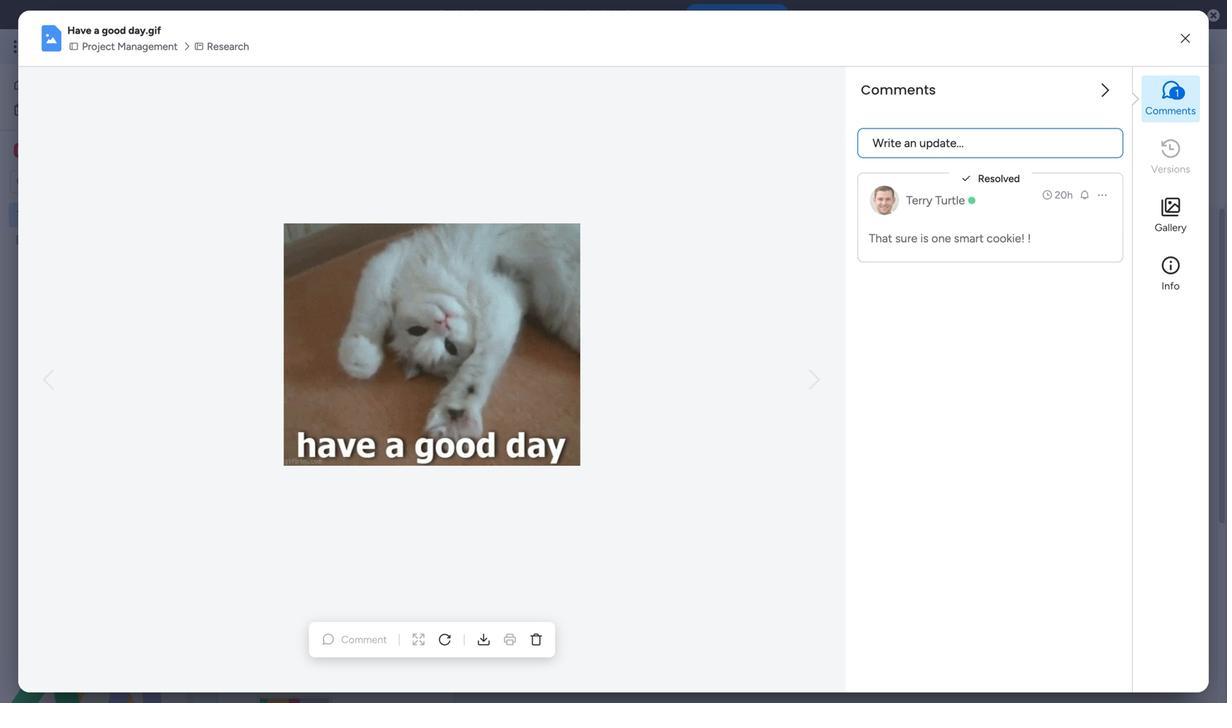 Task type: describe. For each thing, give the bounding box(es) containing it.
info button
[[1142, 251, 1201, 298]]

a for have a good day.gif
[[94, 24, 99, 37]]

files gallery
[[243, 227, 323, 246]]

a for have a good day .gif
[[345, 357, 352, 371]]

20h link
[[1042, 188, 1074, 202]]

project
[[82, 40, 115, 53]]

this
[[601, 8, 621, 21]]

an
[[905, 136, 917, 150]]

write an update...
[[873, 136, 964, 150]]

smart
[[955, 232, 984, 246]]

notifications
[[518, 8, 581, 21]]

one
[[932, 232, 952, 246]]

1 comments
[[1146, 87, 1197, 117]]

Completion field
[[239, 648, 325, 667]]

have for have a good day .gif
[[315, 357, 343, 371]]

now!
[[742, 9, 766, 21]]

day
[[385, 357, 405, 371]]

0 horizontal spatial 1
[[281, 304, 285, 316]]

have for have a good day.gif
[[67, 24, 92, 37]]

0 vertical spatial comments
[[862, 81, 937, 99]]

of
[[305, 304, 315, 316]]

files for files gallery
[[330, 380, 350, 393]]

invite
[[1130, 81, 1155, 94]]

good for day
[[354, 357, 382, 371]]

on
[[584, 8, 599, 21]]

terry turtle link
[[907, 194, 966, 208]]

Search for files search field
[[238, 272, 371, 296]]

enable now! button
[[686, 4, 790, 26]]

monday work management
[[65, 38, 227, 55]]

dapulse close image
[[1208, 8, 1221, 23]]

write an update... button
[[858, 128, 1124, 158]]

that sure is one smart cookie! !
[[870, 232, 1032, 246]]

invite / 2 button
[[1103, 76, 1177, 99]]

m
[[17, 144, 26, 157]]

that
[[870, 232, 893, 246]]

lottie animation image
[[0, 556, 186, 704]]

research
[[207, 40, 249, 53]]

see plans image
[[242, 39, 256, 55]]

turtle
[[936, 194, 966, 208]]

gallery button
[[1142, 193, 1201, 239]]

monday
[[65, 38, 115, 55]]

showing 1 out of 1 file
[[238, 304, 338, 316]]

options image
[[1097, 189, 1109, 201]]

enable now!
[[710, 9, 766, 21]]

terry
[[907, 194, 933, 208]]

have a good day .gif
[[315, 357, 422, 371]]

search image
[[354, 278, 365, 290]]

reminder image
[[1079, 189, 1091, 201]]

files gallery button
[[315, 379, 387, 395]]

more dots image
[[1009, 231, 1020, 242]]

research button
[[192, 38, 254, 54]]

day.gif
[[128, 24, 161, 37]]

is
[[921, 232, 929, 246]]

sure
[[896, 232, 918, 246]]

update...
[[920, 136, 964, 150]]

resolved
[[979, 172, 1021, 185]]



Task type: vqa. For each thing, say whether or not it's contained in the screenshot.
'Help center' element
no



Task type: locate. For each thing, give the bounding box(es) containing it.
7,
[[359, 403, 367, 416]]

2024
[[369, 403, 394, 416]]

invite / 2
[[1130, 81, 1170, 94]]

.gif
[[405, 357, 422, 371]]

good
[[102, 24, 126, 37], [354, 357, 382, 371]]

enable left the now!
[[710, 9, 740, 21]]

work
[[118, 38, 144, 55]]

a up files gallery button in the bottom of the page
[[345, 357, 352, 371]]

have up files gallery button in the bottom of the page
[[315, 357, 343, 371]]

good for day.gif
[[102, 24, 126, 37]]

terry turtle
[[907, 194, 966, 208]]

mar 7, 2024
[[339, 403, 394, 416]]

0 horizontal spatial enable
[[438, 8, 471, 21]]

workspace image
[[14, 143, 29, 159]]

desktop
[[474, 8, 515, 21]]

2 horizontal spatial 1
[[1176, 87, 1180, 99]]

0 vertical spatial have
[[67, 24, 92, 37]]

enable for enable desktop notifications on this computer
[[438, 8, 471, 21]]

1 horizontal spatial a
[[345, 357, 352, 371]]

select product image
[[13, 39, 28, 54]]

gallery up search for files search box
[[275, 227, 323, 246]]

management
[[147, 38, 227, 55]]

files inside button
[[330, 380, 350, 393]]

1 horizontal spatial 1
[[318, 304, 322, 316]]

0 horizontal spatial gallery
[[275, 227, 323, 246]]

0 horizontal spatial good
[[102, 24, 126, 37]]

project management
[[82, 40, 178, 53]]

good up project management button
[[102, 24, 126, 37]]

0 vertical spatial files
[[243, 227, 272, 246]]

0 vertical spatial a
[[94, 24, 99, 37]]

!
[[1028, 232, 1032, 246]]

enable for enable now!
[[710, 9, 740, 21]]

a up project
[[94, 24, 99, 37]]

mar
[[339, 403, 356, 416]]

gallery inside button
[[1155, 221, 1187, 234]]

showing
[[238, 304, 278, 316]]

option
[[0, 202, 186, 205]]

1
[[1176, 87, 1180, 99], [281, 304, 285, 316], [318, 304, 322, 316]]

completion
[[243, 648, 321, 667]]

enable
[[438, 8, 471, 21], [710, 9, 740, 21]]

terry turtle image
[[1187, 35, 1210, 58]]

0 horizontal spatial comments
[[862, 81, 937, 99]]

files for files gallery
[[243, 227, 272, 246]]

m button
[[10, 138, 143, 163]]

management
[[118, 40, 178, 53]]

1 right the '2'
[[1176, 87, 1180, 99]]

0 horizontal spatial have
[[67, 24, 92, 37]]

more dots image
[[427, 652, 437, 663]]

files up the mar
[[330, 380, 350, 393]]

1 horizontal spatial good
[[354, 357, 382, 371]]

1 vertical spatial have
[[315, 357, 343, 371]]

1 horizontal spatial gallery
[[1155, 221, 1187, 234]]

have
[[67, 24, 92, 37], [315, 357, 343, 371]]

files
[[243, 227, 272, 246], [330, 380, 350, 393]]

files gallery
[[330, 380, 383, 393]]

gallery up info button
[[1155, 221, 1187, 234]]

0 horizontal spatial a
[[94, 24, 99, 37]]

cookie!
[[987, 232, 1025, 246]]

1 vertical spatial files
[[330, 380, 350, 393]]

good up gallery at the left bottom of the page
[[354, 357, 382, 371]]

comments down the '2'
[[1146, 104, 1197, 117]]

files inside "field"
[[243, 227, 272, 246]]

1 right of
[[318, 304, 322, 316]]

out
[[287, 304, 303, 316]]

2
[[1164, 81, 1170, 94]]

enable inside button
[[710, 9, 740, 21]]

1 vertical spatial a
[[345, 357, 352, 371]]

2 enable from the left
[[710, 9, 740, 21]]

Files Gallery field
[[239, 227, 326, 246]]

1 vertical spatial comments
[[1146, 104, 1197, 117]]

1 horizontal spatial comments
[[1146, 104, 1197, 117]]

1 horizontal spatial have
[[315, 357, 343, 371]]

/
[[1158, 81, 1162, 94]]

comments up write
[[862, 81, 937, 99]]

have a good day.gif
[[67, 24, 161, 37]]

1 inside 1 comments
[[1176, 87, 1180, 99]]

1 enable from the left
[[438, 8, 471, 21]]

main content
[[194, 206, 1228, 704]]

info
[[1162, 280, 1181, 292]]

0 vertical spatial good
[[102, 24, 126, 37]]

project management button
[[67, 38, 182, 54]]

computer
[[624, 8, 674, 21]]

enable desktop notifications on this computer
[[438, 8, 674, 21]]

1 horizontal spatial files
[[330, 380, 350, 393]]

a
[[94, 24, 99, 37], [345, 357, 352, 371]]

1 horizontal spatial enable
[[710, 9, 740, 21]]

gallery
[[1155, 221, 1187, 234], [275, 227, 323, 246]]

file
[[324, 304, 338, 316]]

enable left the desktop
[[438, 8, 471, 21]]

gallery
[[353, 380, 383, 393]]

None search field
[[238, 272, 371, 296]]

comments
[[862, 81, 937, 99], [1146, 104, 1197, 117]]

main content containing files gallery
[[194, 206, 1228, 704]]

0 horizontal spatial files
[[243, 227, 272, 246]]

1 left out
[[281, 304, 285, 316]]

1 vertical spatial good
[[354, 357, 382, 371]]

20h
[[1056, 189, 1074, 201]]

list box
[[0, 200, 186, 450]]

gallery inside "field"
[[275, 227, 323, 246]]

public board image
[[15, 233, 29, 247]]

write
[[873, 136, 902, 150]]

files up search for files search box
[[243, 227, 272, 246]]

lottie animation element
[[0, 556, 186, 704]]

have up 'monday'
[[67, 24, 92, 37]]



